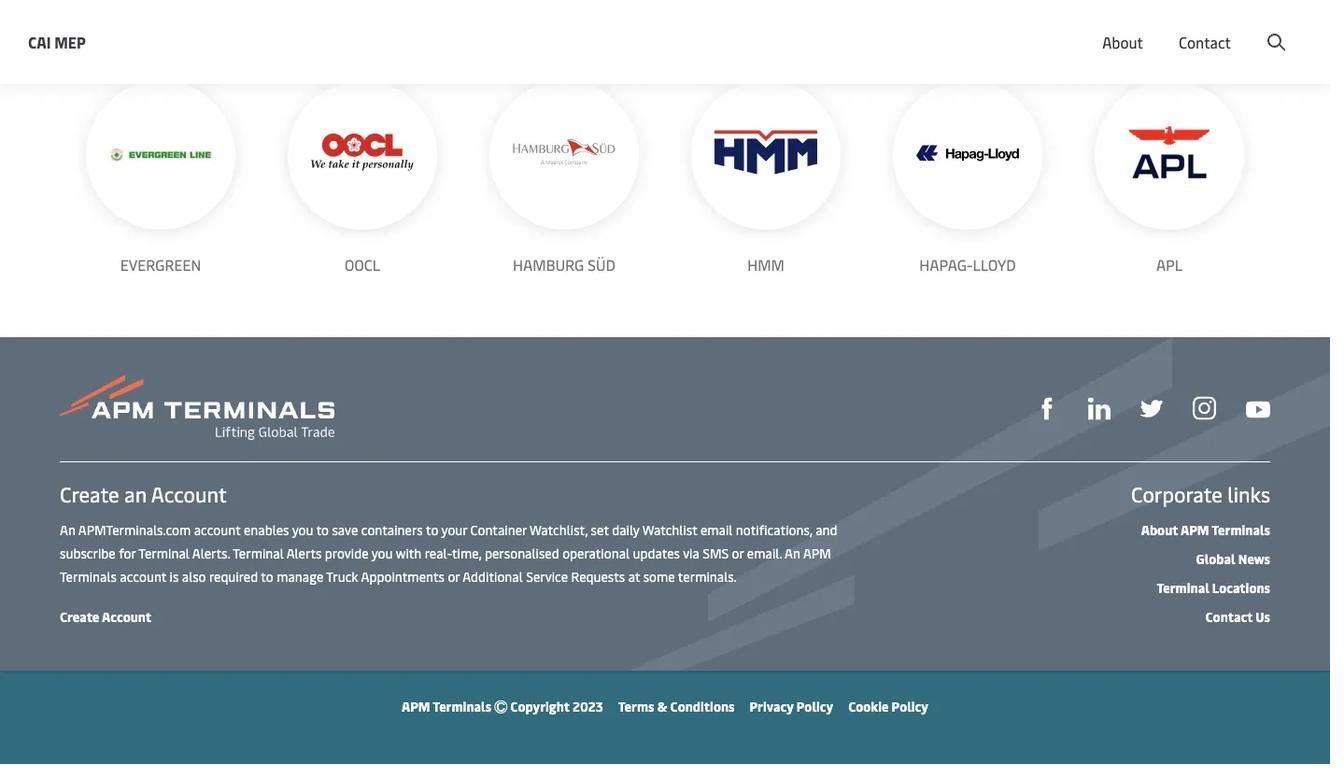 Task type: locate. For each thing, give the bounding box(es) containing it.
corporate
[[1132, 480, 1223, 508]]

terminal
[[139, 544, 190, 562], [233, 544, 284, 562], [1157, 578, 1210, 596]]

an
[[124, 480, 147, 508]]

login / create account
[[1144, 17, 1295, 37]]

global
[[1197, 549, 1236, 567]]

create right the /
[[1194, 17, 1237, 37]]

hapag-lloyd link
[[893, 80, 1043, 277]]

to left manage
[[261, 567, 274, 585]]

global news
[[1197, 549, 1271, 567]]

0 horizontal spatial an
[[60, 521, 75, 538]]

account down for
[[120, 567, 166, 585]]

updates
[[633, 544, 680, 562]]

login / create account link
[[1110, 0, 1295, 55]]

0 vertical spatial you
[[292, 521, 314, 538]]

account
[[1240, 17, 1295, 37], [151, 480, 227, 508], [102, 607, 151, 625]]

provide
[[325, 544, 369, 562]]

copyright
[[511, 697, 570, 715]]

0 vertical spatial an
[[60, 521, 75, 538]]

terminal down 'global'
[[1157, 578, 1210, 596]]

hamburg
[[513, 255, 584, 275]]

contact for contact
[[1179, 32, 1232, 52]]

2 horizontal spatial apm
[[1181, 521, 1210, 538]]

0 horizontal spatial terminals
[[60, 567, 117, 585]]

an
[[60, 521, 75, 538], [785, 544, 801, 562]]

us
[[1256, 607, 1271, 625]]

twitter image
[[1141, 398, 1163, 420]]

contact button
[[1179, 0, 1232, 84]]

1 vertical spatial contact
[[1206, 607, 1253, 625]]

privacy policy
[[750, 697, 834, 715]]

about for about
[[1103, 32, 1144, 52]]

terminals down "subscribe" on the left bottom of page
[[60, 567, 117, 585]]

1 vertical spatial account
[[120, 567, 166, 585]]

cookie policy link
[[849, 697, 929, 715]]

1 vertical spatial apm
[[804, 544, 831, 562]]

1 horizontal spatial apm
[[804, 544, 831, 562]]

0 vertical spatial apm
[[1181, 521, 1210, 538]]

terminals.
[[678, 567, 737, 585]]

0 horizontal spatial account
[[120, 567, 166, 585]]

apm down "and"
[[804, 544, 831, 562]]

terminal locations
[[1157, 578, 1271, 596]]

privacy
[[750, 697, 794, 715]]

2 policy from the left
[[892, 697, 929, 715]]

contact for contact us
[[1206, 607, 1253, 625]]

/
[[1184, 17, 1190, 37]]

policy right privacy
[[797, 697, 834, 715]]

you up alerts
[[292, 521, 314, 538]]

an right email.
[[785, 544, 801, 562]]

create account
[[60, 607, 151, 625]]

to left your
[[426, 521, 439, 538]]

0 vertical spatial account
[[194, 521, 241, 538]]

1 horizontal spatial policy
[[892, 697, 929, 715]]

about down corporate
[[1142, 521, 1179, 538]]

terms & conditions link
[[618, 697, 735, 715]]

account right the contact dropdown button
[[1240, 17, 1295, 37]]

hapag-lloyd
[[920, 255, 1016, 275]]

evergreen image
[[109, 149, 212, 161]]

2 vertical spatial apm
[[402, 697, 430, 715]]

create left an
[[60, 480, 119, 508]]

&
[[658, 697, 668, 715]]

operational
[[563, 544, 630, 562]]

to left save at the bottom left
[[316, 521, 329, 538]]

oocl link
[[288, 80, 437, 277]]

cookie
[[849, 697, 889, 715]]

requests
[[571, 567, 625, 585]]

0 horizontal spatial apm
[[402, 697, 430, 715]]

1 policy from the left
[[797, 697, 834, 715]]

policy right cookie
[[892, 697, 929, 715]]

2 vertical spatial account
[[102, 607, 151, 625]]

0 vertical spatial create
[[1194, 17, 1237, 37]]

0 horizontal spatial you
[[292, 521, 314, 538]]

cai mep link
[[28, 30, 86, 54]]

lloyd
[[973, 255, 1016, 275]]

an up "subscribe" on the left bottom of page
[[60, 521, 75, 538]]

truck
[[326, 567, 358, 585]]

1 vertical spatial an
[[785, 544, 801, 562]]

0 horizontal spatial to
[[261, 567, 274, 585]]

1 vertical spatial terminals
[[60, 567, 117, 585]]

you down the containers
[[372, 544, 393, 562]]

2 horizontal spatial to
[[426, 521, 439, 538]]

for
[[119, 544, 136, 562]]

about apm terminals
[[1142, 521, 1271, 538]]

1 vertical spatial you
[[372, 544, 393, 562]]

apmterminals.com
[[78, 521, 191, 538]]

0 vertical spatial about
[[1103, 32, 1144, 52]]

0 vertical spatial contact
[[1179, 32, 1232, 52]]

or right the sms
[[732, 544, 744, 562]]

account down for
[[102, 607, 151, 625]]

facebook image
[[1036, 398, 1059, 420]]

or
[[732, 544, 744, 562], [448, 567, 460, 585]]

0 vertical spatial or
[[732, 544, 744, 562]]

2 horizontal spatial terminals
[[1212, 521, 1271, 538]]

account up the alerts.
[[194, 521, 241, 538]]

terminals
[[1212, 521, 1271, 538], [60, 567, 117, 585], [433, 697, 492, 715]]

terminals up the global news
[[1212, 521, 1271, 538]]

terminal down enables
[[233, 544, 284, 562]]

email.
[[747, 544, 782, 562]]

apm
[[1181, 521, 1210, 538], [804, 544, 831, 562], [402, 697, 430, 715]]

apm left ⓒ
[[402, 697, 430, 715]]

1 vertical spatial create
[[60, 480, 119, 508]]

hmm
[[748, 255, 785, 275]]

apmt footer logo image
[[60, 375, 335, 440]]

or down time,
[[448, 567, 460, 585]]

apm up 'global'
[[1181, 521, 1210, 538]]

0 horizontal spatial policy
[[797, 697, 834, 715]]

about
[[1103, 32, 1144, 52], [1142, 521, 1179, 538]]

via
[[683, 544, 700, 562]]

notifications,
[[736, 521, 813, 538]]

create down "subscribe" on the left bottom of page
[[60, 607, 99, 625]]

hapag-
[[920, 255, 973, 275]]

you tube link
[[1247, 396, 1271, 419]]

terminals left ⓒ
[[433, 697, 492, 715]]

account right an
[[151, 480, 227, 508]]

1 vertical spatial or
[[448, 567, 460, 585]]

corporate links
[[1132, 480, 1271, 508]]

about for about apm terminals
[[1142, 521, 1179, 538]]

time,
[[452, 544, 482, 562]]

1 vertical spatial about
[[1142, 521, 1179, 538]]

2 vertical spatial create
[[60, 607, 99, 625]]

to
[[316, 521, 329, 538], [426, 521, 439, 538], [261, 567, 274, 585]]

your
[[441, 521, 467, 538]]

about left login
[[1103, 32, 1144, 52]]

1 horizontal spatial account
[[194, 521, 241, 538]]

oocl image
[[311, 134, 414, 171]]

1 horizontal spatial terminals
[[433, 697, 492, 715]]

about apm terminals link
[[1142, 521, 1271, 538]]

create an account
[[60, 480, 227, 508]]

conditions
[[671, 697, 735, 715]]

email
[[701, 521, 733, 538]]

youtube image
[[1247, 401, 1271, 418]]

0 vertical spatial account
[[1240, 17, 1295, 37]]

0 horizontal spatial or
[[448, 567, 460, 585]]

fill 44 link
[[1141, 395, 1163, 420]]

2 vertical spatial terminals
[[433, 697, 492, 715]]

terminal up is on the left
[[139, 544, 190, 562]]

cai mep
[[28, 32, 86, 52]]

apl image
[[1119, 121, 1221, 184]]

1 horizontal spatial or
[[732, 544, 744, 562]]

create for create account
[[60, 607, 99, 625]]



Task type: vqa. For each thing, say whether or not it's contained in the screenshot.
HAMBURG
yes



Task type: describe. For each thing, give the bounding box(es) containing it.
container
[[471, 521, 527, 538]]

containers
[[361, 521, 423, 538]]

contact us
[[1206, 607, 1271, 625]]

apm terminals ⓒ copyright 2023
[[402, 697, 603, 715]]

policy for cookie policy
[[892, 697, 929, 715]]

manage
[[277, 567, 324, 585]]

with
[[396, 544, 422, 562]]

apm inside an apmterminals.com account enables you to save containers to your container watchlist, set daily watchlist email notifications, and subscribe for terminal alerts. terminal alerts provide you with real-time, personalised operational updates via sms or email. an apm terminals account is also required to manage truck appointments or additional service requests at some terminals.
[[804, 544, 831, 562]]

cai
[[28, 32, 51, 52]]

alerts.
[[192, 544, 230, 562]]

ⓒ
[[495, 697, 508, 715]]

login
[[1144, 17, 1181, 37]]

cosco
[[1148, 35, 1192, 55]]

1 horizontal spatial to
[[316, 521, 329, 538]]

hamburg sud image
[[513, 139, 616, 166]]

contact us link
[[1206, 607, 1271, 625]]

hamburg süd link
[[490, 80, 639, 277]]

terminals inside an apmterminals.com account enables you to save containers to your container watchlist, set daily watchlist email notifications, and subscribe for terminal alerts. terminal alerts provide you with real-time, personalised operational updates via sms or email. an apm terminals account is also required to manage truck appointments or additional service requests at some terminals.
[[60, 567, 117, 585]]

set
[[591, 521, 609, 538]]

oocl
[[345, 255, 380, 275]]

create account link
[[60, 607, 151, 625]]

1 vertical spatial account
[[151, 480, 227, 508]]

linkedin image
[[1089, 398, 1111, 420]]

terms & conditions
[[618, 697, 735, 715]]

mep
[[54, 32, 86, 52]]

daily
[[612, 521, 640, 538]]

an apmterminals.com account enables you to save containers to your container watchlist, set daily watchlist email notifications, and subscribe for terminal alerts. terminal alerts provide you with real-time, personalised operational updates via sms or email. an apm terminals account is also required to manage truck appointments or additional service requests at some terminals.
[[60, 521, 838, 585]]

1 horizontal spatial you
[[372, 544, 393, 562]]

service
[[526, 567, 568, 585]]

privacy policy link
[[750, 697, 834, 715]]

linkedin__x28_alt_x29__3_ link
[[1089, 395, 1111, 420]]

shape link
[[1036, 395, 1059, 420]]

enables
[[244, 521, 289, 538]]

news
[[1239, 549, 1271, 567]]

cookie policy
[[849, 697, 929, 715]]

account inside login / create account link
[[1240, 17, 1295, 37]]

hmm link
[[692, 80, 841, 277]]

süd
[[588, 255, 616, 275]]

watchlist,
[[530, 521, 588, 538]]

create inside login / create account link
[[1194, 17, 1237, 37]]

instagram image
[[1193, 397, 1217, 420]]

save
[[332, 521, 358, 538]]

hmm image
[[715, 130, 818, 174]]

2023
[[573, 697, 603, 715]]

links
[[1228, 480, 1271, 508]]

at
[[629, 567, 640, 585]]

evergreen link
[[86, 80, 235, 277]]

is
[[170, 567, 179, 585]]

also
[[182, 567, 206, 585]]

0 vertical spatial terminals
[[1212, 521, 1271, 538]]

create for create an account
[[60, 480, 119, 508]]

hapag lloyd logo image
[[917, 145, 1020, 161]]

watchlist
[[643, 521, 698, 538]]

global news link
[[1197, 549, 1271, 567]]

sms
[[703, 544, 729, 562]]

1 horizontal spatial an
[[785, 544, 801, 562]]

locations
[[1213, 578, 1271, 596]]

apl
[[1157, 255, 1183, 275]]

policy for privacy policy
[[797, 697, 834, 715]]

additional
[[463, 567, 523, 585]]

personalised
[[485, 544, 559, 562]]

alerts
[[287, 544, 322, 562]]

apl link
[[1095, 80, 1245, 277]]

0 horizontal spatial terminal
[[139, 544, 190, 562]]

and
[[816, 521, 838, 538]]

some
[[644, 567, 675, 585]]

1 horizontal spatial terminal
[[233, 544, 284, 562]]

terminal locations link
[[1157, 578, 1271, 596]]

subscribe
[[60, 544, 116, 562]]

terms
[[618, 697, 655, 715]]

2 horizontal spatial terminal
[[1157, 578, 1210, 596]]

appointments
[[361, 567, 445, 585]]

evergreen
[[120, 255, 201, 275]]

instagram link
[[1193, 395, 1217, 420]]

hamburg süd
[[513, 255, 616, 275]]

about button
[[1103, 0, 1144, 84]]



